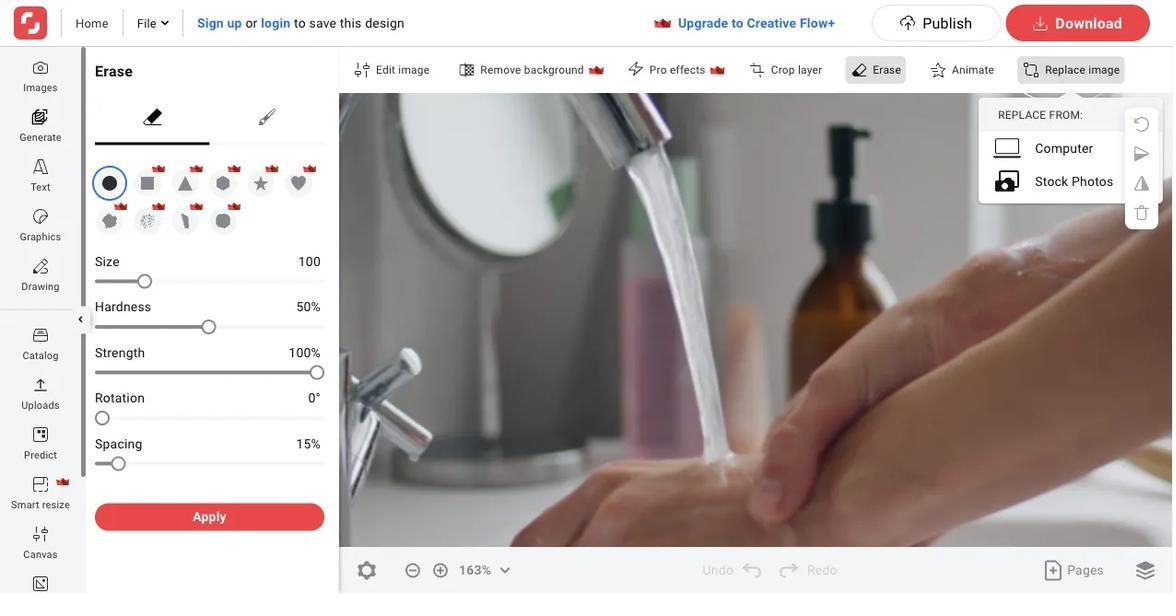 Task type: locate. For each thing, give the bounding box(es) containing it.
image right edit
[[399, 64, 430, 77]]

3orrj image for predict
[[33, 428, 48, 443]]

3orrj image for smart resize
[[33, 478, 48, 492]]

0 vertical spatial replace
[[1046, 64, 1086, 77]]

text
[[31, 181, 51, 193]]

resize
[[42, 499, 70, 511]]

file
[[137, 16, 157, 30]]

0 horizontal spatial image
[[399, 64, 430, 77]]

2 3orrj image from the top
[[33, 259, 48, 274]]

drawing
[[22, 281, 60, 292]]

replace for replace from:
[[999, 109, 1047, 122]]

save
[[309, 15, 337, 30]]

upgrade to creative flow+ button
[[642, 9, 873, 37]]

3orrj image for canvas
[[33, 527, 48, 542]]

pro
[[650, 64, 667, 77]]

erase
[[95, 62, 133, 80], [874, 64, 902, 77]]

1 horizontal spatial image
[[1089, 64, 1121, 77]]

erase down home
[[95, 62, 133, 80]]

3orrj image for text
[[33, 160, 48, 174]]

pro effects
[[650, 64, 706, 77]]

3orrj image for images
[[33, 60, 48, 75]]

to inside button
[[732, 15, 744, 30]]

6 3orrj image from the top
[[33, 478, 48, 492]]

image
[[399, 64, 430, 77], [1089, 64, 1121, 77]]

3orrj image up 'text'
[[33, 160, 48, 174]]

replace
[[1046, 64, 1086, 77], [999, 109, 1047, 122]]

upgrade to creative flow+
[[679, 15, 836, 30]]

to
[[294, 15, 306, 30], [732, 15, 744, 30]]

2 image from the left
[[1089, 64, 1121, 77]]

7 3orrj image from the top
[[33, 577, 48, 592]]

3orrj image for graphics
[[33, 209, 48, 224]]

3orrj image
[[33, 60, 48, 75], [33, 160, 48, 174], [33, 328, 48, 343], [33, 378, 48, 393], [33, 428, 48, 443], [33, 478, 48, 492], [33, 577, 48, 592]]

3orrj image
[[33, 209, 48, 224], [33, 259, 48, 274], [33, 527, 48, 542]]

3orrj image up graphics
[[33, 209, 48, 224]]

rotation
[[95, 391, 145, 406]]

1 horizontal spatial erase
[[874, 64, 902, 77]]

1 image from the left
[[399, 64, 430, 77]]

3orrj image up canvas
[[33, 527, 48, 542]]

3orrj image for drawing
[[33, 259, 48, 274]]

spacing
[[95, 437, 142, 452]]

2 3orrj image from the top
[[33, 160, 48, 174]]

qk65f image
[[355, 63, 370, 77]]

publish
[[923, 14, 973, 32]]

3orrj image up uploads
[[33, 378, 48, 393]]

3orrj image up smart resize
[[33, 478, 48, 492]]

sign
[[197, 15, 224, 30]]

3 3orrj image from the top
[[33, 328, 48, 343]]

5 3orrj image from the top
[[33, 428, 48, 443]]

1 3orrj image from the top
[[33, 60, 48, 75]]

1 horizontal spatial to
[[732, 15, 744, 30]]

smart
[[11, 499, 39, 511]]

3 3orrj image from the top
[[33, 527, 48, 542]]

erase down "publish" button
[[874, 64, 902, 77]]

3orrj image up predict
[[33, 428, 48, 443]]

background
[[525, 64, 584, 77]]

to left creative
[[732, 15, 744, 30]]

replace left from:
[[999, 109, 1047, 122]]

3orrj image up images
[[33, 60, 48, 75]]

1 to from the left
[[294, 15, 306, 30]]

image down the download
[[1089, 64, 1121, 77]]

generate
[[19, 131, 62, 143]]

replace up from:
[[1046, 64, 1086, 77]]

3orrj image up drawing
[[33, 259, 48, 274]]

1 vertical spatial replace
[[999, 109, 1047, 122]]

3orrj image down canvas
[[33, 577, 48, 592]]

to left the save
[[294, 15, 306, 30]]

0 vertical spatial 3orrj image
[[33, 209, 48, 224]]

edit image
[[376, 64, 430, 77]]

1 vertical spatial 3orrj image
[[33, 259, 48, 274]]

4 3orrj image from the top
[[33, 378, 48, 393]]

sign up link
[[197, 15, 242, 30]]

crop layer
[[772, 64, 823, 77]]

from:
[[1050, 109, 1084, 122]]

3orrj image up catalog
[[33, 328, 48, 343]]

hardness
[[95, 300, 151, 315]]

animate
[[953, 64, 995, 77]]

2 vertical spatial 3orrj image
[[33, 527, 48, 542]]

remove
[[481, 64, 522, 77]]

computer
[[1036, 141, 1094, 156]]

2 to from the left
[[732, 15, 744, 30]]

0 horizontal spatial to
[[294, 15, 306, 30]]

apply button
[[95, 504, 325, 532]]

15%
[[296, 437, 321, 452]]

image for edit image
[[399, 64, 430, 77]]

1 3orrj image from the top
[[33, 209, 48, 224]]



Task type: describe. For each thing, give the bounding box(es) containing it.
upgrade
[[679, 15, 729, 30]]

download button
[[1006, 5, 1151, 41]]

remove background
[[481, 64, 584, 77]]

download
[[1056, 14, 1123, 32]]

100%
[[289, 345, 321, 361]]

size
[[95, 254, 120, 269]]

replace from:
[[999, 109, 1084, 122]]

graphics
[[20, 231, 61, 243]]

predict
[[24, 450, 57, 461]]

login link
[[261, 15, 291, 30]]

3orrj image for uploads
[[33, 378, 48, 393]]

replace for replace image
[[1046, 64, 1086, 77]]

stock
[[1036, 174, 1069, 189]]

redo
[[808, 563, 838, 579]]

undo
[[703, 563, 734, 579]]

layer
[[799, 64, 823, 77]]

edit
[[376, 64, 396, 77]]

effects
[[670, 64, 706, 77]]

0 horizontal spatial erase
[[95, 62, 133, 80]]

this
[[340, 15, 362, 30]]

home
[[76, 16, 109, 30]]

pages
[[1068, 563, 1105, 579]]

image for replace image
[[1089, 64, 1121, 77]]

crop
[[772, 64, 796, 77]]

163%
[[459, 563, 492, 579]]

50%
[[296, 300, 321, 315]]

3orrj image for catalog
[[33, 328, 48, 343]]

or
[[246, 15, 258, 30]]

stock photos
[[1036, 174, 1114, 189]]

home link
[[76, 15, 109, 31]]

up
[[227, 15, 242, 30]]

apply
[[193, 510, 227, 525]]

sign up or login to save this design
[[197, 15, 405, 30]]

0°
[[308, 391, 321, 406]]

design
[[365, 15, 405, 30]]

lavw2 image
[[629, 61, 643, 76]]

images
[[23, 82, 58, 93]]

uploads
[[21, 400, 60, 411]]

flow+
[[800, 15, 836, 30]]

canvas
[[23, 549, 58, 561]]

100
[[299, 254, 321, 269]]

strength
[[95, 345, 145, 361]]

smart resize
[[11, 499, 70, 511]]

photos
[[1072, 174, 1114, 189]]

publish button
[[873, 5, 1002, 41]]

login
[[261, 15, 291, 30]]

replace image
[[1046, 64, 1121, 77]]

shutterstock logo image
[[14, 6, 47, 40]]

catalog
[[22, 350, 59, 361]]

creative
[[747, 15, 797, 30]]



Task type: vqa. For each thing, say whether or not it's contained in the screenshot.
1st TO from the right
yes



